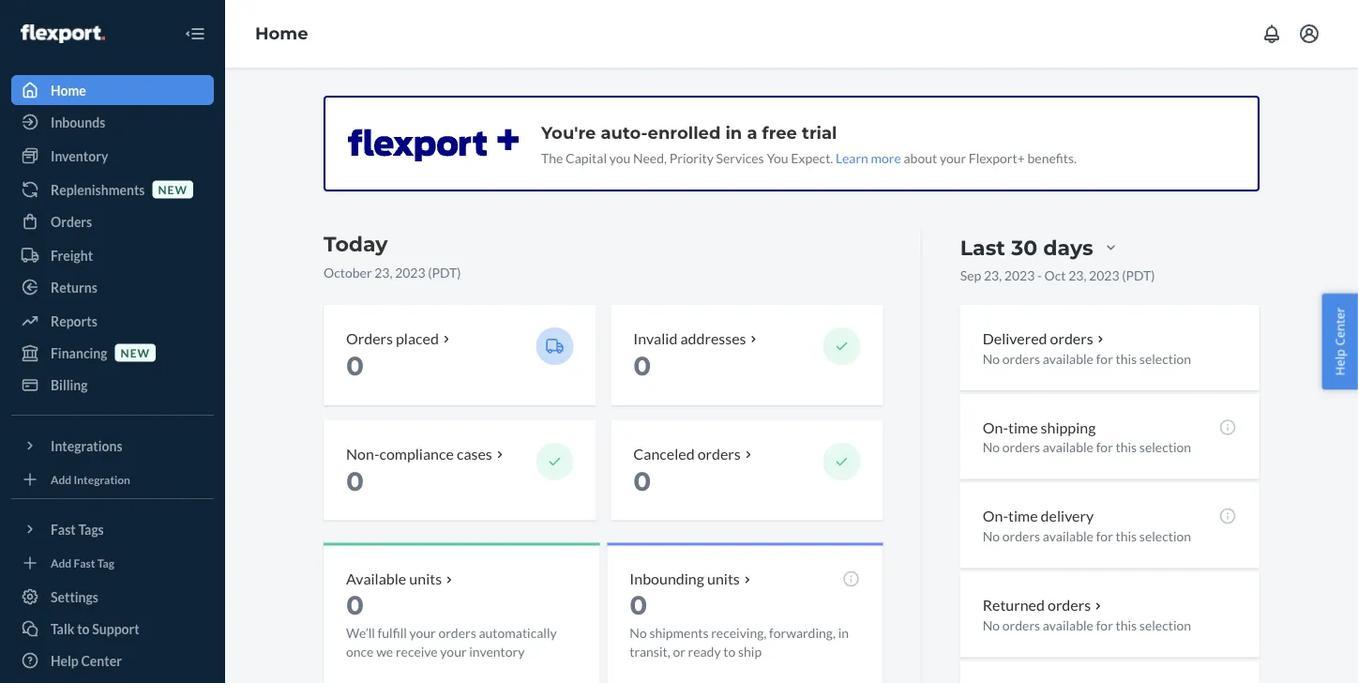 Task type: locate. For each thing, give the bounding box(es) containing it.
0 vertical spatial fast
[[51, 521, 76, 537]]

0 vertical spatial home link
[[255, 23, 308, 44]]

no orders available for this selection down returned orders button
[[983, 617, 1192, 633]]

1 vertical spatial in
[[839, 625, 849, 641]]

1 horizontal spatial )
[[1152, 267, 1155, 283]]

available units
[[346, 570, 442, 588]]

1 vertical spatial fast
[[74, 556, 95, 570]]

billing link
[[11, 370, 214, 400]]

23, right the sep
[[984, 267, 1002, 283]]

0 horizontal spatial 23,
[[375, 264, 393, 280]]

2 available from the top
[[1043, 439, 1094, 455]]

your up receive
[[410, 625, 436, 641]]

( up placed
[[428, 264, 432, 280]]

time for delivery
[[1009, 507, 1038, 525]]

0 down canceled
[[634, 465, 652, 497]]

time left shipping
[[1009, 418, 1038, 436]]

0 for non-
[[346, 465, 364, 497]]

2023 down days
[[1090, 267, 1120, 283]]

we
[[376, 644, 393, 660]]

no orders available for this selection down delivered orders button
[[983, 350, 1192, 366]]

0 vertical spatial orders
[[51, 213, 92, 229]]

no up 'transit,'
[[630, 625, 647, 641]]

1 horizontal spatial home
[[255, 23, 308, 44]]

0 vertical spatial center
[[1332, 307, 1349, 346]]

flexport logo image
[[21, 24, 105, 43]]

2 units from the left
[[708, 570, 740, 588]]

0 vertical spatial home
[[255, 23, 308, 44]]

available down delivery
[[1043, 528, 1094, 544]]

to right talk
[[77, 621, 90, 637]]

orders right canceled
[[698, 444, 741, 462]]

free
[[763, 122, 798, 143]]

you
[[610, 150, 631, 166]]

in right 'forwarding,'
[[839, 625, 849, 641]]

23,
[[375, 264, 393, 280], [984, 267, 1002, 283], [1069, 267, 1087, 283]]

once
[[346, 644, 374, 660]]

pdt up placed
[[432, 264, 457, 280]]

0 vertical spatial to
[[77, 621, 90, 637]]

last
[[961, 235, 1006, 260]]

0 for canceled
[[634, 465, 652, 497]]

23, right the oct
[[1069, 267, 1087, 283]]

1 vertical spatial new
[[121, 346, 150, 359]]

to left ship
[[724, 644, 736, 660]]

your inside you're auto-enrolled in a free trial the capital you need, priority services you expect. learn more about your flexport+ benefits.
[[940, 150, 967, 166]]

help inside button
[[1332, 349, 1349, 376]]

1 horizontal spatial help
[[1332, 349, 1349, 376]]

available down delivered orders button
[[1043, 350, 1094, 366]]

2 vertical spatial your
[[440, 644, 467, 660]]

oct
[[1045, 267, 1066, 283]]

returned
[[983, 596, 1045, 614]]

1 vertical spatial help center
[[51, 653, 122, 669]]

benefits.
[[1028, 150, 1077, 166]]

in left a
[[726, 122, 743, 143]]

no inside 0 no shipments receiving, forwarding, in transit, or ready to ship
[[630, 625, 647, 641]]

0 horizontal spatial 2023
[[395, 264, 426, 280]]

0 inside 0 no shipments receiving, forwarding, in transit, or ready to ship
[[630, 589, 648, 621]]

1 on- from the top
[[983, 418, 1009, 436]]

orders down on-time shipping
[[1003, 439, 1041, 455]]

1 horizontal spatial center
[[1332, 307, 1349, 346]]

automatically
[[479, 625, 557, 641]]

0 down orders placed
[[346, 350, 364, 382]]

0 down invalid on the left of page
[[634, 350, 652, 382]]

1 horizontal spatial orders
[[346, 329, 393, 347]]

returned orders
[[983, 596, 1091, 614]]

1 available from the top
[[1043, 350, 1094, 366]]

0 vertical spatial time
[[1009, 418, 1038, 436]]

0 vertical spatial on-
[[983, 418, 1009, 436]]

replenishments
[[51, 182, 145, 198]]

pdt
[[432, 264, 457, 280], [1126, 267, 1152, 283]]

talk to support
[[51, 621, 139, 637]]

orders for orders
[[51, 213, 92, 229]]

fast left 'tag'
[[74, 556, 95, 570]]

orders right the delivered
[[1051, 329, 1094, 347]]

0 horizontal spatial home link
[[11, 75, 214, 105]]

on- left shipping
[[983, 418, 1009, 436]]

transit,
[[630, 644, 671, 660]]

you're
[[541, 122, 596, 143]]

1 add from the top
[[51, 472, 72, 486]]

orders up freight
[[51, 213, 92, 229]]

2 this from the top
[[1116, 439, 1137, 455]]

new for financing
[[121, 346, 150, 359]]

fulfill
[[378, 625, 407, 641]]

forwarding,
[[769, 625, 836, 641]]

orders up the inventory
[[439, 625, 476, 641]]

returned orders button
[[983, 595, 1106, 616]]

0 vertical spatial add
[[51, 472, 72, 486]]

1 horizontal spatial to
[[724, 644, 736, 660]]

canceled orders
[[634, 444, 741, 462]]

available down shipping
[[1043, 439, 1094, 455]]

close navigation image
[[184, 23, 206, 45]]

23, right october on the left top of page
[[375, 264, 393, 280]]

1 vertical spatial your
[[410, 625, 436, 641]]

0 horizontal spatial your
[[410, 625, 436, 641]]

inventory
[[469, 644, 525, 660]]

1 horizontal spatial your
[[440, 644, 467, 660]]

in
[[726, 122, 743, 143], [839, 625, 849, 641]]

2023 right october on the left top of page
[[395, 264, 426, 280]]

help
[[1332, 349, 1349, 376], [51, 653, 79, 669]]

add up settings
[[51, 556, 72, 570]]

1 vertical spatial home link
[[11, 75, 214, 105]]

1 time from the top
[[1009, 418, 1038, 436]]

)
[[457, 264, 461, 280], [1152, 267, 1155, 283]]

invalid addresses
[[634, 329, 746, 347]]

settings link
[[11, 582, 214, 612]]

available
[[346, 570, 407, 588]]

no orders available for this selection down shipping
[[983, 439, 1192, 455]]

help center button
[[1323, 293, 1359, 390]]

selection
[[1140, 350, 1192, 366], [1140, 439, 1192, 455], [1140, 528, 1192, 544], [1140, 617, 1192, 633]]

shipments
[[650, 625, 709, 641]]

1 horizontal spatial help center
[[1332, 307, 1349, 376]]

1 vertical spatial to
[[724, 644, 736, 660]]

0 horizontal spatial (
[[428, 264, 432, 280]]

inventory
[[51, 148, 108, 164]]

no orders available for this selection
[[983, 350, 1192, 366], [983, 439, 1192, 455], [983, 528, 1192, 544], [983, 617, 1192, 633]]

or
[[673, 644, 686, 660]]

0 horizontal spatial orders
[[51, 213, 92, 229]]

2 on- from the top
[[983, 507, 1009, 525]]

0 horizontal spatial in
[[726, 122, 743, 143]]

units
[[409, 570, 442, 588], [708, 570, 740, 588]]

1 horizontal spatial units
[[708, 570, 740, 588]]

add for add fast tag
[[51, 556, 72, 570]]

on- left delivery
[[983, 507, 1009, 525]]

new
[[158, 182, 188, 196], [121, 346, 150, 359]]

in inside you're auto-enrolled in a free trial the capital you need, priority services you expect. learn more about your flexport+ benefits.
[[726, 122, 743, 143]]

on-time delivery
[[983, 507, 1094, 525]]

2 time from the top
[[1009, 507, 1038, 525]]

1 vertical spatial orders
[[346, 329, 393, 347]]

1 vertical spatial help
[[51, 653, 79, 669]]

) inside today october 23, 2023 ( pdt )
[[457, 264, 461, 280]]

0 horizontal spatial help
[[51, 653, 79, 669]]

0 horizontal spatial units
[[409, 570, 442, 588]]

delivered
[[983, 329, 1048, 347]]

for
[[1097, 350, 1114, 366], [1097, 439, 1114, 455], [1097, 528, 1114, 544], [1097, 617, 1114, 633]]

home up 'inbounds' in the top of the page
[[51, 82, 86, 98]]

0 vertical spatial new
[[158, 182, 188, 196]]

home link right close navigation icon at the left
[[255, 23, 308, 44]]

this
[[1116, 350, 1137, 366], [1116, 439, 1137, 455], [1116, 528, 1137, 544], [1116, 617, 1137, 633]]

2 selection from the top
[[1140, 439, 1192, 455]]

home right close navigation icon at the left
[[255, 23, 308, 44]]

0 up we'll
[[346, 589, 364, 621]]

0 vertical spatial help center
[[1332, 307, 1349, 376]]

reports
[[51, 313, 97, 329]]

units for inbounding units
[[708, 570, 740, 588]]

returns
[[51, 279, 97, 295]]

0
[[346, 350, 364, 382], [634, 350, 652, 382], [346, 465, 364, 497], [634, 465, 652, 497], [346, 589, 364, 621], [630, 589, 648, 621]]

1 horizontal spatial new
[[158, 182, 188, 196]]

2 horizontal spatial 23,
[[1069, 267, 1087, 283]]

0 horizontal spatial pdt
[[432, 264, 457, 280]]

0 down non-
[[346, 465, 364, 497]]

center
[[1332, 307, 1349, 346], [81, 653, 122, 669]]

2 no orders available for this selection from the top
[[983, 439, 1192, 455]]

1 vertical spatial center
[[81, 653, 122, 669]]

today october 23, 2023 ( pdt )
[[324, 231, 461, 280]]

2 for from the top
[[1097, 439, 1114, 455]]

your right receive
[[440, 644, 467, 660]]

cases
[[457, 444, 492, 462]]

0 for orders
[[346, 350, 364, 382]]

available down returned orders button
[[1043, 617, 1094, 633]]

0 vertical spatial your
[[940, 150, 967, 166]]

home link up inbounds link on the top of page
[[11, 75, 214, 105]]

your
[[940, 150, 967, 166], [410, 625, 436, 641], [440, 644, 467, 660]]

1 vertical spatial home
[[51, 82, 86, 98]]

new for replenishments
[[158, 182, 188, 196]]

pdt inside today october 23, 2023 ( pdt )
[[432, 264, 457, 280]]

new up orders link
[[158, 182, 188, 196]]

add for add integration
[[51, 472, 72, 486]]

open account menu image
[[1299, 23, 1321, 45]]

units right available
[[409, 570, 442, 588]]

1 no orders available for this selection from the top
[[983, 350, 1192, 366]]

fast left tags
[[51, 521, 76, 537]]

add fast tag
[[51, 556, 114, 570]]

0 down inbounding
[[630, 589, 648, 621]]

orders link
[[11, 206, 214, 236]]

new down 'reports' link
[[121, 346, 150, 359]]

support
[[92, 621, 139, 637]]

fast
[[51, 521, 76, 537], [74, 556, 95, 570]]

2 horizontal spatial your
[[940, 150, 967, 166]]

1 horizontal spatial (
[[1123, 267, 1126, 283]]

help center
[[1332, 307, 1349, 376], [51, 653, 122, 669]]

1 vertical spatial time
[[1009, 507, 1038, 525]]

help center link
[[11, 646, 214, 676]]

1 units from the left
[[409, 570, 442, 588]]

add left 'integration'
[[51, 472, 72, 486]]

2023 left -
[[1005, 267, 1035, 283]]

0 horizontal spatial new
[[121, 346, 150, 359]]

0 horizontal spatial )
[[457, 264, 461, 280]]

no
[[983, 350, 1000, 366], [983, 439, 1000, 455], [983, 528, 1000, 544], [983, 617, 1000, 633], [630, 625, 647, 641]]

pdt right the oct
[[1126, 267, 1152, 283]]

0 horizontal spatial to
[[77, 621, 90, 637]]

to inside 0 no shipments receiving, forwarding, in transit, or ready to ship
[[724, 644, 736, 660]]

0 horizontal spatial home
[[51, 82, 86, 98]]

orders placed
[[346, 329, 439, 347]]

0 we'll fulfill your orders automatically once we receive your inventory
[[346, 589, 557, 660]]

3 this from the top
[[1116, 528, 1137, 544]]

on- for on-time shipping
[[983, 418, 1009, 436]]

to
[[77, 621, 90, 637], [724, 644, 736, 660]]

0 vertical spatial in
[[726, 122, 743, 143]]

priority
[[670, 150, 714, 166]]

orders left placed
[[346, 329, 393, 347]]

time left delivery
[[1009, 507, 1038, 525]]

orders for orders placed
[[346, 329, 393, 347]]

2023
[[395, 264, 426, 280], [1005, 267, 1035, 283], [1090, 267, 1120, 283]]

sep 23, 2023 - oct 23, 2023 ( pdt )
[[961, 267, 1155, 283]]

on-
[[983, 418, 1009, 436], [983, 507, 1009, 525]]

orders
[[1051, 329, 1094, 347], [1003, 350, 1041, 366], [1003, 439, 1041, 455], [698, 444, 741, 462], [1003, 528, 1041, 544], [1048, 596, 1091, 614], [1003, 617, 1041, 633], [439, 625, 476, 641]]

1 vertical spatial add
[[51, 556, 72, 570]]

1 horizontal spatial in
[[839, 625, 849, 641]]

orders inside 0 we'll fulfill your orders automatically once we receive your inventory
[[439, 625, 476, 641]]

your right about
[[940, 150, 967, 166]]

orders
[[51, 213, 92, 229], [346, 329, 393, 347]]

0 vertical spatial help
[[1332, 349, 1349, 376]]

( right the oct
[[1123, 267, 1126, 283]]

time
[[1009, 418, 1038, 436], [1009, 507, 1038, 525]]

no orders available for this selection down delivery
[[983, 528, 1192, 544]]

units up 0 no shipments receiving, forwarding, in transit, or ready to ship
[[708, 570, 740, 588]]

1 vertical spatial on-
[[983, 507, 1009, 525]]

ship
[[738, 644, 762, 660]]

0 horizontal spatial center
[[81, 653, 122, 669]]

delivery
[[1041, 507, 1094, 525]]

2 add from the top
[[51, 556, 72, 570]]



Task type: describe. For each thing, give the bounding box(es) containing it.
orders right returned
[[1048, 596, 1091, 614]]

4 no orders available for this selection from the top
[[983, 617, 1192, 633]]

compliance
[[380, 444, 454, 462]]

you're auto-enrolled in a free trial the capital you need, priority services you expect. learn more about your flexport+ benefits.
[[541, 122, 1077, 166]]

help center inside button
[[1332, 307, 1349, 376]]

time for shipping
[[1009, 418, 1038, 436]]

you
[[767, 150, 789, 166]]

on-time shipping
[[983, 418, 1096, 436]]

inbounding
[[630, 570, 705, 588]]

fast tags button
[[11, 514, 214, 544]]

invalid
[[634, 329, 678, 347]]

days
[[1044, 235, 1094, 260]]

expect.
[[791, 150, 834, 166]]

integration
[[74, 472, 130, 486]]

add fast tag link
[[11, 552, 214, 574]]

1 horizontal spatial 23,
[[984, 267, 1002, 283]]

delivered orders
[[983, 329, 1094, 347]]

delivered orders button
[[983, 327, 1109, 349]]

in inside 0 no shipments receiving, forwarding, in transit, or ready to ship
[[839, 625, 849, 641]]

placed
[[396, 329, 439, 347]]

2 horizontal spatial 2023
[[1090, 267, 1120, 283]]

no down on-time shipping
[[983, 439, 1000, 455]]

inventory link
[[11, 141, 214, 171]]

more
[[871, 150, 902, 166]]

receive
[[396, 644, 438, 660]]

receiving,
[[711, 625, 767, 641]]

sep
[[961, 267, 982, 283]]

30
[[1012, 235, 1038, 260]]

freight link
[[11, 240, 214, 270]]

4 available from the top
[[1043, 617, 1094, 633]]

0 inside 0 we'll fulfill your orders automatically once we receive your inventory
[[346, 589, 364, 621]]

no down 'on-time delivery'
[[983, 528, 1000, 544]]

about
[[904, 150, 938, 166]]

inbounding units
[[630, 570, 740, 588]]

freight
[[51, 247, 93, 263]]

integrations
[[51, 438, 123, 454]]

trial
[[802, 122, 837, 143]]

capital
[[566, 150, 607, 166]]

tag
[[97, 556, 114, 570]]

1 horizontal spatial home link
[[255, 23, 308, 44]]

add integration link
[[11, 468, 214, 491]]

2023 inside today october 23, 2023 ( pdt )
[[395, 264, 426, 280]]

23, inside today october 23, 2023 ( pdt )
[[375, 264, 393, 280]]

we'll
[[346, 625, 375, 641]]

on- for on-time delivery
[[983, 507, 1009, 525]]

0 horizontal spatial help center
[[51, 653, 122, 669]]

to inside talk to support button
[[77, 621, 90, 637]]

services
[[717, 150, 764, 166]]

fast inside dropdown button
[[51, 521, 76, 537]]

3 for from the top
[[1097, 528, 1114, 544]]

orders down the delivered
[[1003, 350, 1041, 366]]

0 no shipments receiving, forwarding, in transit, or ready to ship
[[630, 589, 849, 660]]

today
[[324, 231, 388, 257]]

shipping
[[1041, 418, 1096, 436]]

tags
[[78, 521, 104, 537]]

1 horizontal spatial 2023
[[1005, 267, 1035, 283]]

settings
[[51, 589, 98, 605]]

non-
[[346, 444, 380, 462]]

1 for from the top
[[1097, 350, 1114, 366]]

billing
[[51, 377, 88, 393]]

financing
[[51, 345, 108, 361]]

non-compliance cases
[[346, 444, 492, 462]]

orders down 'on-time delivery'
[[1003, 528, 1041, 544]]

3 no orders available for this selection from the top
[[983, 528, 1192, 544]]

orders down returned
[[1003, 617, 1041, 633]]

need,
[[633, 150, 667, 166]]

returns link
[[11, 272, 214, 302]]

center inside button
[[1332, 307, 1349, 346]]

enrolled
[[648, 122, 721, 143]]

integrations button
[[11, 431, 214, 461]]

flexport+
[[969, 150, 1025, 166]]

talk to support button
[[11, 614, 214, 644]]

learn
[[836, 150, 869, 166]]

4 for from the top
[[1097, 617, 1114, 633]]

no down returned
[[983, 617, 1000, 633]]

open notifications image
[[1261, 23, 1284, 45]]

inbounds
[[51, 114, 105, 130]]

inbounds link
[[11, 107, 214, 137]]

add integration
[[51, 472, 130, 486]]

1 this from the top
[[1116, 350, 1137, 366]]

auto-
[[601, 122, 648, 143]]

units for available units
[[409, 570, 442, 588]]

0 for invalid
[[634, 350, 652, 382]]

4 this from the top
[[1116, 617, 1137, 633]]

4 selection from the top
[[1140, 617, 1192, 633]]

reports link
[[11, 306, 214, 336]]

the
[[541, 150, 563, 166]]

fast tags
[[51, 521, 104, 537]]

learn more link
[[836, 150, 902, 166]]

no down the delivered
[[983, 350, 1000, 366]]

talk
[[51, 621, 75, 637]]

( inside today october 23, 2023 ( pdt )
[[428, 264, 432, 280]]

addresses
[[681, 329, 746, 347]]

last 30 days
[[961, 235, 1094, 260]]

-
[[1038, 267, 1042, 283]]

1 selection from the top
[[1140, 350, 1192, 366]]

3 selection from the top
[[1140, 528, 1192, 544]]

3 available from the top
[[1043, 528, 1094, 544]]

october
[[324, 264, 372, 280]]

canceled
[[634, 444, 695, 462]]

1 horizontal spatial pdt
[[1126, 267, 1152, 283]]



Task type: vqa. For each thing, say whether or not it's contained in the screenshot.
STREET ADDRESS 2 Text Field
no



